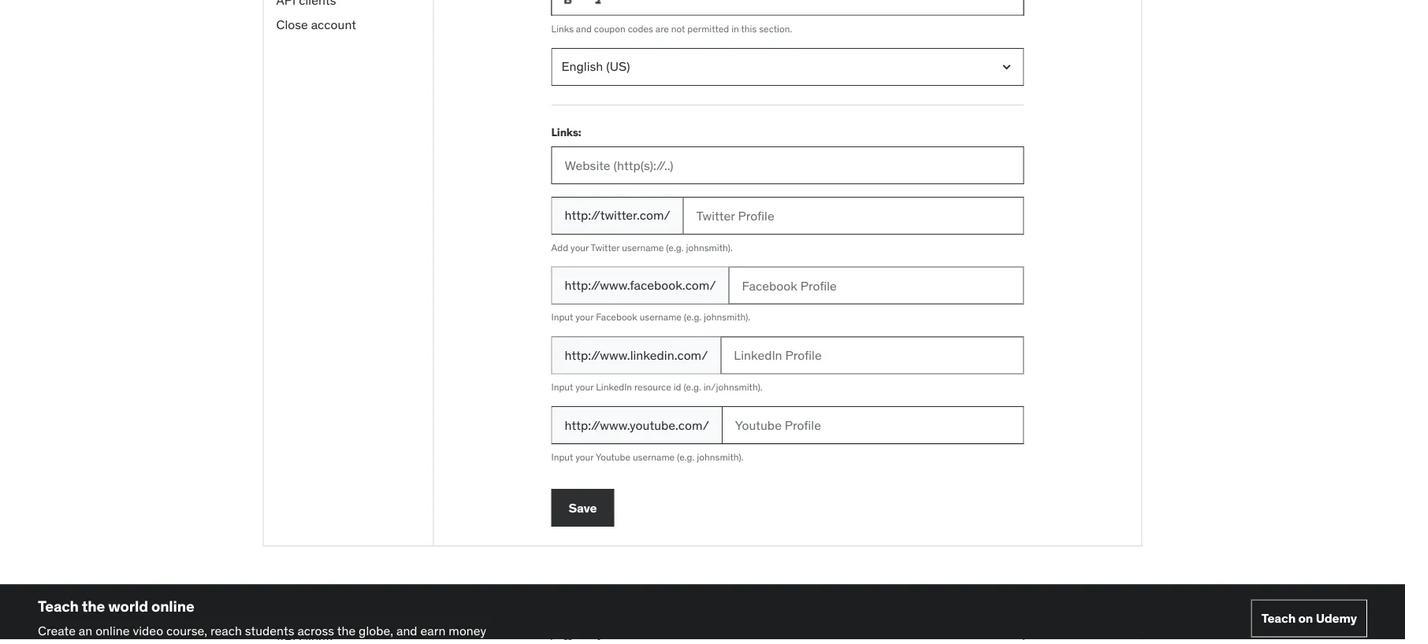 Task type: locate. For each thing, give the bounding box(es) containing it.
2 input from the top
[[551, 381, 573, 394]]

input
[[551, 311, 573, 324], [551, 381, 573, 394], [551, 451, 573, 464]]

your for http://www.linkedin.com/
[[576, 381, 594, 394]]

teach for the
[[38, 597, 79, 616]]

0 vertical spatial input
[[551, 311, 573, 324]]

(e.g. up the http://www.facebook.com/
[[666, 241, 684, 254]]

(e.g. down the http://www.facebook.com/
[[684, 311, 702, 324]]

resource
[[635, 381, 671, 394]]

an
[[79, 623, 92, 639]]

on
[[1299, 611, 1313, 627]]

this
[[741, 22, 757, 35]]

twitter
[[591, 241, 620, 254]]

your left "facebook"
[[576, 311, 594, 324]]

and
[[576, 22, 592, 35], [396, 623, 417, 639]]

1 vertical spatial username
[[640, 311, 682, 324]]

online right an
[[96, 623, 130, 639]]

earn
[[421, 623, 446, 639]]

create
[[38, 623, 76, 639]]

johnsmith). for http://www.facebook.com/
[[704, 311, 751, 324]]

0 vertical spatial the
[[82, 597, 105, 616]]

teach left on on the right bottom of page
[[1262, 611, 1296, 627]]

are
[[656, 22, 669, 35]]

(e.g. down http://www.youtube.com/
[[677, 451, 695, 464]]

coupon
[[594, 22, 626, 35]]

(e.g.
[[666, 241, 684, 254], [684, 311, 702, 324], [684, 381, 701, 394], [677, 451, 695, 464]]

2 vertical spatial johnsmith).
[[697, 451, 744, 464]]

1 horizontal spatial teach
[[1262, 611, 1296, 627]]

input left "linkedin"
[[551, 381, 573, 394]]

johnsmith). up the http://www.facebook.com/
[[686, 241, 733, 254]]

0 horizontal spatial and
[[396, 623, 417, 639]]

online
[[151, 597, 194, 616], [96, 623, 130, 639]]

youtube
[[596, 451, 631, 464]]

0 vertical spatial username
[[622, 241, 664, 254]]

1 vertical spatial johnsmith).
[[704, 311, 751, 324]]

(e.g. for http://www.youtube.com/
[[677, 451, 695, 464]]

0 horizontal spatial online
[[96, 623, 130, 639]]

input your facebook username (e.g. johnsmith).
[[551, 311, 751, 324]]

id
[[674, 381, 682, 394]]

input left "facebook"
[[551, 311, 573, 324]]

the up an
[[82, 597, 105, 616]]

2 vertical spatial input
[[551, 451, 573, 464]]

facebook
[[596, 311, 638, 324]]

in/johnsmith).
[[704, 381, 763, 394]]

username down http://www.youtube.com/
[[633, 451, 675, 464]]

username
[[622, 241, 664, 254], [640, 311, 682, 324], [633, 451, 675, 464]]

johnsmith). up "in/johnsmith)."
[[704, 311, 751, 324]]

udemy
[[1316, 611, 1357, 627]]

(e.g. right id
[[684, 381, 701, 394]]

1 horizontal spatial online
[[151, 597, 194, 616]]

close account
[[276, 16, 356, 32]]

online up course,
[[151, 597, 194, 616]]

reach
[[210, 623, 242, 639]]

world
[[108, 597, 148, 616]]

input left youtube
[[551, 451, 573, 464]]

teach on udemy link
[[1252, 600, 1368, 638]]

johnsmith). down "in/johnsmith)."
[[697, 451, 744, 464]]

your right add
[[571, 241, 589, 254]]

links:
[[551, 125, 581, 139]]

None text field
[[551, 0, 1024, 16]]

teach up create
[[38, 597, 79, 616]]

the
[[82, 597, 105, 616], [337, 623, 356, 639]]

0 horizontal spatial teach
[[38, 597, 79, 616]]

input your youtube username (e.g. johnsmith).
[[551, 451, 744, 464]]

teach
[[38, 597, 79, 616], [1262, 611, 1296, 627]]

1 vertical spatial and
[[396, 623, 417, 639]]

and right "links"
[[576, 22, 592, 35]]

1 vertical spatial online
[[96, 623, 130, 639]]

account
[[311, 16, 356, 32]]

and left the earn
[[396, 623, 417, 639]]

your
[[571, 241, 589, 254], [576, 311, 594, 324], [576, 381, 594, 394], [576, 451, 594, 464]]

0 vertical spatial johnsmith).
[[686, 241, 733, 254]]

your for http://www.facebook.com/
[[576, 311, 594, 324]]

teach inside teach the world online create an online video course, reach students across the globe, and earn money
[[38, 597, 79, 616]]

your left youtube
[[576, 451, 594, 464]]

links and coupon codes are not permitted in this section.
[[551, 22, 792, 35]]

0 vertical spatial online
[[151, 597, 194, 616]]

username down the http://www.facebook.com/
[[640, 311, 682, 324]]

across
[[298, 623, 334, 639]]

0 vertical spatial and
[[576, 22, 592, 35]]

the left "globe,"
[[337, 623, 356, 639]]

students
[[245, 623, 294, 639]]

username right twitter
[[622, 241, 664, 254]]

Facebook Profile text field
[[729, 267, 1024, 305]]

in
[[732, 22, 739, 35]]

2 vertical spatial username
[[633, 451, 675, 464]]

your left "linkedin"
[[576, 381, 594, 394]]

Youtube Profile text field
[[722, 407, 1024, 445]]

input for http://www.linkedin.com/
[[551, 381, 573, 394]]

your for http://www.youtube.com/
[[576, 451, 594, 464]]

1 horizontal spatial the
[[337, 623, 356, 639]]

johnsmith).
[[686, 241, 733, 254], [704, 311, 751, 324], [697, 451, 744, 464]]

input your linkedin resource id (e.g. in/johnsmith).
[[551, 381, 763, 394]]

3 input from the top
[[551, 451, 573, 464]]

http://www.youtube.com/
[[565, 417, 709, 434]]

codes
[[628, 22, 653, 35]]

1 input from the top
[[551, 311, 573, 324]]

1 horizontal spatial and
[[576, 22, 592, 35]]

1 vertical spatial input
[[551, 381, 573, 394]]

LinkedIn Profile text field
[[721, 337, 1024, 375]]



Task type: vqa. For each thing, say whether or not it's contained in the screenshot.
Close account on the top
yes



Task type: describe. For each thing, give the bounding box(es) containing it.
linkedin
[[596, 381, 632, 394]]

0 horizontal spatial the
[[82, 597, 105, 616]]

italic image
[[592, 0, 607, 7]]

input for http://www.facebook.com/
[[551, 311, 573, 324]]

close
[[276, 16, 308, 32]]

globe,
[[359, 623, 393, 639]]

(e.g. for http://twitter.com/
[[666, 241, 684, 254]]

close account link
[[264, 12, 433, 36]]

permitted
[[688, 22, 729, 35]]

add your twitter username (e.g. johnsmith).
[[551, 241, 733, 254]]

1 vertical spatial the
[[337, 623, 356, 639]]

links
[[551, 22, 574, 35]]

Website (http(s)://..) url field
[[551, 146, 1024, 184]]

video
[[133, 623, 163, 639]]

johnsmith). for http://twitter.com/
[[686, 241, 733, 254]]

username for http://www.facebook.com/
[[640, 311, 682, 324]]

username for http://www.youtube.com/
[[633, 451, 675, 464]]

Twitter Profile text field
[[683, 197, 1024, 235]]

(e.g. for http://www.facebook.com/
[[684, 311, 702, 324]]

save button
[[551, 490, 614, 527]]

not
[[671, 22, 685, 35]]

course,
[[166, 623, 207, 639]]

teach the world online create an online video course, reach students across the globe, and earn money
[[38, 597, 487, 639]]

bold image
[[560, 0, 576, 7]]

add
[[551, 241, 568, 254]]

johnsmith). for http://www.youtube.com/
[[697, 451, 744, 464]]

teach for on
[[1262, 611, 1296, 627]]

http://www.linkedin.com/
[[565, 347, 708, 364]]

your for http://twitter.com/
[[571, 241, 589, 254]]

money
[[449, 623, 487, 639]]

input for http://www.youtube.com/
[[551, 451, 573, 464]]

section.
[[759, 22, 792, 35]]

teach on udemy
[[1262, 611, 1357, 627]]

username for http://twitter.com/
[[622, 241, 664, 254]]

save
[[569, 500, 597, 516]]

http://twitter.com/
[[565, 207, 671, 224]]

http://www.facebook.com/
[[565, 277, 716, 294]]

and inside teach the world online create an online video course, reach students across the globe, and earn money
[[396, 623, 417, 639]]



